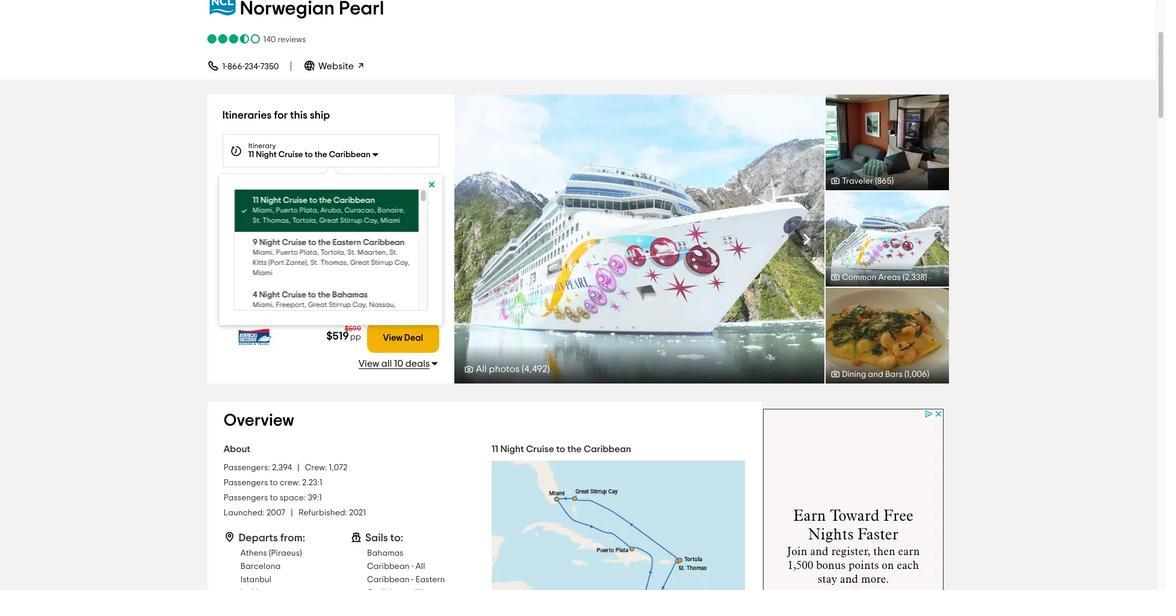 Task type: locate. For each thing, give the bounding box(es) containing it.
$599 $519 pp down 4 night cruise to the bahamas miami, freeport, great stirrup cay, nassau, miami
[[326, 325, 361, 342]]

tortola, down 11/28/23
[[292, 217, 318, 224]]

| right 2,394
[[298, 464, 300, 472]]

itineraries for this ship
[[222, 110, 330, 121]]

cay, inside 4 night cruise to the bahamas miami, freeport, great stirrup cay, nassau, miami
[[352, 301, 367, 308]]

night inside 11 night cruise to the caribbean miami, puerto plata, aruba, curacao, bonaire, st. thomas, tortola, great stirrup cay, miami
[[260, 196, 281, 205]]

2 vertical spatial puerto
[[276, 249, 298, 256]]

1 horizontal spatial bonaire,
[[377, 207, 405, 214]]

(port
[[268, 259, 284, 266]]

2 pp from the top
[[350, 332, 361, 341]]

stirrup up the maarten,
[[340, 217, 362, 224]]

kitts
[[252, 259, 267, 266]]

1 horizontal spatial curacao,
[[344, 207, 376, 214]]

st. right the maarten,
[[389, 249, 398, 256]]

view deal up 10 at the left bottom
[[383, 333, 423, 342]]

st. inside route miami, puerto plata, aruba, curacao, bonaire, st. thomas, tortola, great stirrup cay, miami
[[314, 244, 324, 252]]

0 vertical spatial 11
[[248, 151, 254, 159]]

sails to:
[[365, 533, 403, 544]]

0 horizontal spatial |
[[291, 509, 293, 517]]

2 view deal from the top
[[383, 333, 423, 342]]

night
[[256, 151, 277, 159], [260, 196, 281, 205], [259, 238, 280, 247], [259, 291, 280, 299], [501, 444, 524, 454]]

great inside route miami, puerto plata, aruba, curacao, bonaire, st. thomas, tortola, great stirrup cay, miami
[[273, 252, 296, 261]]

miami down 9 on the top left
[[242, 261, 265, 269]]

miami down kitts
[[252, 269, 272, 276]]

0 vertical spatial all
[[476, 364, 487, 374]]

1 vertical spatial |
[[291, 509, 293, 517]]

cay, up nassau,
[[395, 259, 409, 266]]

1 vertical spatial view deal
[[383, 333, 423, 342]]

2 vertical spatial plata,
[[299, 249, 319, 256]]

11
[[248, 151, 254, 159], [252, 196, 258, 205], [492, 444, 498, 454]]

great right freeport, at the bottom left of page
[[308, 301, 327, 308]]

the for the bahamas
[[318, 291, 330, 299]]

) right photos
[[548, 364, 550, 374]]

miami inside 11 night cruise to the caribbean miami, puerto plata, aruba, curacao, bonaire, st. thomas, tortola, great stirrup cay, miami
[[380, 217, 400, 224]]

1 vertical spatial passengers
[[224, 494, 268, 502]]

great right kitts
[[273, 252, 296, 261]]

curacao, inside 11 night cruise to the caribbean miami, puerto plata, aruba, curacao, bonaire, st. thomas, tortola, great stirrup cay, miami
[[344, 207, 376, 214]]

common areas ( 2,338 )
[[842, 273, 927, 282]]

1 horizontal spatial eastern
[[416, 576, 445, 584]]

reviews
[[278, 36, 306, 44]]

miami, down tuesday,
[[252, 207, 274, 214]]

deal up "deals"
[[404, 333, 423, 342]]

1 vertical spatial bonaire,
[[280, 244, 313, 252]]

aruba, down 11 night cruise to the caribbean miami, puerto plata, aruba, curacao, bonaire, st. thomas, tortola, great stirrup cay, miami
[[321, 235, 347, 244]]

deal
[[404, 297, 423, 306], [404, 333, 423, 342]]

0 vertical spatial bonaire,
[[377, 207, 405, 214]]

caribbean
[[329, 151, 371, 159], [333, 196, 375, 205], [363, 238, 404, 247], [584, 444, 632, 454], [367, 562, 410, 571], [367, 576, 410, 584]]

passengers for passengers to crew:
[[224, 479, 268, 487]]

0 vertical spatial bahamas
[[332, 291, 368, 299]]

the map for this itinerary is not available at this time. image
[[492, 461, 745, 590]]

1 vertical spatial 11
[[252, 196, 258, 205]]

the inside 9 night cruise to the eastern caribbean miami, puerto plata, tortola, st. maarten, st. kitts (port zante), st. thomas, great stirrup cay, miami
[[318, 238, 330, 247]]

0 vertical spatial |
[[298, 464, 300, 472]]

common
[[842, 273, 877, 282]]

2 vertical spatial 11
[[492, 444, 498, 454]]

ship
[[310, 110, 330, 121]]

curacao, up kitts
[[242, 244, 278, 252]]

0 vertical spatial thomas,
[[262, 217, 291, 224]]

tortola, left the maarten,
[[320, 249, 346, 256]]

1 vertical spatial $599
[[345, 325, 361, 332]]

stirrup
[[340, 217, 362, 224], [297, 252, 324, 261], [371, 259, 393, 266], [329, 301, 351, 308]]

0 horizontal spatial bonaire,
[[280, 244, 313, 252]]

:1 down crew:
[[318, 479, 322, 487]]

cay, inside 9 night cruise to the eastern caribbean miami, puerto plata, tortola, st. maarten, st. kitts (port zante), st. thomas, great stirrup cay, miami
[[395, 259, 409, 266]]

0 vertical spatial passengers
[[224, 479, 268, 487]]

the for the eastern caribbean
[[318, 238, 330, 247]]

st. inside 11 night cruise to the caribbean miami, puerto plata, aruba, curacao, bonaire, st. thomas, tortola, great stirrup cay, miami
[[252, 217, 261, 224]]

| for refurbished:
[[291, 509, 293, 517]]

1 vertical spatial $599 $519 pp
[[326, 325, 361, 342]]

1 vertical spatial -
[[411, 576, 414, 584]]

11 night cruise to the caribbean
[[248, 151, 371, 159], [492, 444, 632, 454]]

stirrup left nassau,
[[329, 301, 351, 308]]

cruise
[[279, 151, 303, 159], [283, 196, 307, 205], [282, 238, 306, 247], [282, 291, 306, 299], [526, 444, 554, 454]]

view up "view all 10 deals"
[[383, 333, 403, 342]]

9
[[252, 238, 257, 247]]

0 vertical spatial $519
[[326, 295, 349, 306]]

view down the maarten,
[[383, 297, 403, 306]]

cay, right zante),
[[325, 252, 343, 261]]

miami up the maarten,
[[380, 217, 400, 224]]

$599 down 4 night cruise to the bahamas miami, freeport, great stirrup cay, nassau, miami
[[345, 325, 361, 332]]

st. up route
[[252, 217, 261, 224]]

3.5 of 5 bubbles image
[[207, 34, 262, 45]]

1 vertical spatial thomas,
[[326, 244, 359, 252]]

( right traveler
[[876, 177, 878, 185]]

itineraries
[[222, 110, 272, 121]]

bahamas down 9 night cruise to the eastern caribbean miami, puerto plata, tortola, st. maarten, st. kitts (port zante), st. thomas, great stirrup cay, miami on the top left of the page
[[332, 291, 368, 299]]

1 vertical spatial 11 night cruise to the caribbean
[[492, 444, 632, 454]]

thomas, right zante),
[[320, 259, 348, 266]]

0 vertical spatial deal
[[404, 297, 423, 306]]

| down space:
[[291, 509, 293, 517]]

passengers to crew: 2.23 :1
[[224, 479, 322, 487]]

866-
[[228, 63, 245, 71]]

2 horizontal spatial tortola,
[[320, 249, 346, 256]]

1 horizontal spatial tortola,
[[292, 217, 318, 224]]

bahamas down the sails to:
[[367, 549, 404, 558]]

1 vertical spatial aruba,
[[321, 235, 347, 244]]

passengers up launched:
[[224, 494, 268, 502]]

:1 up the refurbished:
[[317, 494, 322, 502]]

140
[[263, 36, 276, 44]]

$599
[[345, 289, 361, 296], [345, 325, 361, 332]]

1 horizontal spatial |
[[298, 464, 300, 472]]

stirrup down the maarten,
[[371, 259, 393, 266]]

thomas, up route
[[262, 217, 291, 224]]

cay, up the maarten,
[[364, 217, 379, 224]]

miami inside 9 night cruise to the eastern caribbean miami, puerto plata, tortola, st. maarten, st. kitts (port zante), st. thomas, great stirrup cay, miami
[[252, 269, 272, 276]]

0 vertical spatial eastern
[[332, 238, 361, 247]]

|
[[298, 464, 300, 472], [291, 509, 293, 517]]

all
[[381, 359, 392, 369]]

(
[[876, 177, 878, 185], [903, 273, 905, 282], [522, 364, 524, 374], [905, 370, 907, 379]]

athens
[[241, 549, 267, 558]]

1 vertical spatial puerto
[[269, 235, 295, 244]]

miami inside 4 night cruise to the bahamas miami, freeport, great stirrup cay, nassau, miami
[[252, 311, 272, 318]]

1 $519 from the top
[[326, 295, 349, 306]]

0 vertical spatial puerto
[[276, 207, 298, 214]]

1 passengers from the top
[[224, 479, 268, 487]]

puerto inside 9 night cruise to the eastern caribbean miami, puerto plata, tortola, st. maarten, st. kitts (port zante), st. thomas, great stirrup cay, miami
[[276, 249, 298, 256]]

thomas, down 11 night cruise to the caribbean miami, puerto plata, aruba, curacao, bonaire, st. thomas, tortola, great stirrup cay, miami
[[326, 244, 359, 252]]

234-
[[245, 63, 260, 71]]

1 vertical spatial pp
[[350, 332, 361, 341]]

about
[[224, 444, 250, 454]]

full view
[[625, 233, 670, 245]]

0 vertical spatial view
[[383, 297, 403, 306]]

$519 down 4 night cruise to the bahamas miami, freeport, great stirrup cay, nassau, miami
[[326, 331, 349, 342]]

route miami, puerto plata, aruba, curacao, bonaire, st. thomas, tortola, great stirrup cay, miami
[[241, 225, 359, 269]]

0 vertical spatial pp
[[350, 296, 361, 305]]

2 vertical spatial thomas,
[[320, 259, 348, 266]]

1 vertical spatial bahamas
[[367, 549, 404, 558]]

passengers
[[224, 479, 268, 487], [224, 494, 268, 502]]

) right areas
[[925, 273, 927, 282]]

0 vertical spatial curacao,
[[344, 207, 376, 214]]

night inside 4 night cruise to the bahamas miami, freeport, great stirrup cay, nassau, miami
[[259, 291, 280, 299]]

cruise for the eastern caribbean
[[282, 238, 306, 247]]

0 horizontal spatial tortola,
[[242, 252, 271, 261]]

night for 9
[[259, 238, 280, 247]]

1 horizontal spatial 11 night cruise to the caribbean
[[492, 444, 632, 454]]

865
[[878, 177, 892, 185]]

1 vertical spatial deal
[[404, 333, 423, 342]]

great down the maarten,
[[350, 259, 369, 266]]

1 vertical spatial :1
[[317, 494, 322, 502]]

0 horizontal spatial all
[[416, 562, 425, 571]]

to
[[305, 151, 313, 159], [309, 196, 317, 205], [308, 238, 316, 247], [308, 291, 316, 299], [556, 444, 566, 454], [270, 479, 278, 487], [270, 494, 278, 502]]

plata, inside 9 night cruise to the eastern caribbean miami, puerto plata, tortola, st. maarten, st. kitts (port zante), st. thomas, great stirrup cay, miami
[[299, 249, 319, 256]]

cruise inside 11 night cruise to the caribbean miami, puerto plata, aruba, curacao, bonaire, st. thomas, tortola, great stirrup cay, miami
[[283, 196, 307, 205]]

11 inside 11 night cruise to the caribbean miami, puerto plata, aruba, curacao, bonaire, st. thomas, tortola, great stirrup cay, miami
[[252, 196, 258, 205]]

1 vertical spatial eastern
[[416, 576, 445, 584]]

puerto up zante),
[[276, 249, 298, 256]]

stirrup inside 9 night cruise to the eastern caribbean miami, puerto plata, tortola, st. maarten, st. kitts (port zante), st. thomas, great stirrup cay, miami
[[371, 259, 393, 266]]

cruise inside 4 night cruise to the bahamas miami, freeport, great stirrup cay, nassau, miami
[[282, 291, 306, 299]]

view all 10 deals
[[359, 359, 430, 369]]

miami down 4
[[252, 311, 272, 318]]

0 vertical spatial -
[[411, 562, 414, 571]]

0 vertical spatial $599
[[345, 289, 361, 296]]

bonaire, up the maarten,
[[377, 207, 405, 214]]

0 vertical spatial aruba,
[[320, 207, 343, 214]]

passengers: 2,394 | crew: 1,072
[[224, 464, 348, 472]]

passengers for passengers to space:
[[224, 494, 268, 502]]

4 night cruise to the bahamas miami, freeport, great stirrup cay, nassau, miami
[[252, 291, 396, 318]]

0 vertical spatial $599 $519 pp
[[326, 289, 361, 306]]

curacao,
[[344, 207, 376, 214], [242, 244, 278, 252]]

deal right nassau,
[[404, 297, 423, 306]]

)
[[892, 177, 894, 185], [925, 273, 927, 282], [548, 364, 550, 374], [927, 370, 930, 379]]

puerto down 11/28/23
[[276, 207, 298, 214]]

and
[[868, 370, 884, 379]]

1 vertical spatial curacao,
[[242, 244, 278, 252]]

bahamas
[[332, 291, 368, 299], [367, 549, 404, 558]]

0 horizontal spatial eastern
[[332, 238, 361, 247]]

miami, down 4
[[252, 301, 274, 308]]

miami, down route
[[242, 235, 267, 244]]

0 vertical spatial plata,
[[299, 207, 319, 214]]

view deal down the maarten,
[[383, 297, 423, 306]]

bonaire, inside 11 night cruise to the caribbean miami, puerto plata, aruba, curacao, bonaire, st. thomas, tortola, great stirrup cay, miami
[[377, 207, 405, 214]]

the inside 4 night cruise to the bahamas miami, freeport, great stirrup cay, nassau, miami
[[318, 291, 330, 299]]

pp down 4 night cruise to the bahamas miami, freeport, great stirrup cay, nassau, miami
[[350, 332, 361, 341]]

plata, inside route miami, puerto plata, aruba, curacao, bonaire, st. thomas, tortola, great stirrup cay, miami
[[296, 235, 319, 244]]

view
[[383, 297, 403, 306], [383, 333, 403, 342], [359, 359, 379, 369]]

pp
[[350, 296, 361, 305], [350, 332, 361, 341]]

great
[[319, 217, 338, 224], [273, 252, 296, 261], [350, 259, 369, 266], [308, 301, 327, 308]]

$599 $519 pp left nassau,
[[326, 289, 361, 306]]

passengers down passengers:
[[224, 479, 268, 487]]

pp left nassau,
[[350, 296, 361, 305]]

2,338
[[905, 273, 925, 282]]

tortola, inside route miami, puerto plata, aruba, curacao, bonaire, st. thomas, tortola, great stirrup cay, miami
[[242, 252, 271, 261]]

2 passengers from the top
[[224, 494, 268, 502]]

crew:
[[305, 464, 327, 472]]

curacao, up the maarten,
[[344, 207, 376, 214]]

caribbean inside 11 night cruise to the caribbean miami, puerto plata, aruba, curacao, bonaire, st. thomas, tortola, great stirrup cay, miami
[[333, 196, 375, 205]]

:1
[[318, 479, 322, 487], [317, 494, 322, 502]]

eastern inside 9 night cruise to the eastern caribbean miami, puerto plata, tortola, st. maarten, st. kitts (port zante), st. thomas, great stirrup cay, miami
[[332, 238, 361, 247]]

tortola,
[[292, 217, 318, 224], [320, 249, 346, 256], [242, 252, 271, 261]]

puerto up (port
[[269, 235, 295, 244]]

0 vertical spatial view deal
[[383, 297, 423, 306]]

the inside 11 night cruise to the caribbean miami, puerto plata, aruba, curacao, bonaire, st. thomas, tortola, great stirrup cay, miami
[[319, 196, 331, 205]]

great inside 9 night cruise to the eastern caribbean miami, puerto plata, tortola, st. maarten, st. kitts (port zante), st. thomas, great stirrup cay, miami
[[350, 259, 369, 266]]

stirrup right (port
[[297, 252, 324, 261]]

view left "all"
[[359, 359, 379, 369]]

0 horizontal spatial curacao,
[[242, 244, 278, 252]]

0 vertical spatial :1
[[318, 479, 322, 487]]

cay, left nassau,
[[352, 301, 367, 308]]

1 vertical spatial all
[[416, 562, 425, 571]]

st. down 11 night cruise to the caribbean miami, puerto plata, aruba, curacao, bonaire, st. thomas, tortola, great stirrup cay, miami
[[314, 244, 324, 252]]

all
[[476, 364, 487, 374], [416, 562, 425, 571]]

cruise inside 9 night cruise to the eastern caribbean miami, puerto plata, tortola, st. maarten, st. kitts (port zante), st. thomas, great stirrup cay, miami
[[282, 238, 306, 247]]

aruba, up 9 night cruise to the eastern caribbean miami, puerto plata, tortola, st. maarten, st. kitts (port zante), st. thomas, great stirrup cay, miami on the top left of the page
[[320, 207, 343, 214]]

miami, up kitts
[[252, 249, 274, 256]]

tortola, inside 9 night cruise to the eastern caribbean miami, puerto plata, tortola, st. maarten, st. kitts (port zante), st. thomas, great stirrup cay, miami
[[320, 249, 346, 256]]

tortola, down 9 on the top left
[[242, 252, 271, 261]]

$519 down 9 night cruise to the eastern caribbean miami, puerto plata, tortola, st. maarten, st. kitts (port zante), st. thomas, great stirrup cay, miami on the top left of the page
[[326, 295, 349, 306]]

view deal
[[383, 297, 423, 306], [383, 333, 423, 342]]

night inside 9 night cruise to the eastern caribbean miami, puerto plata, tortola, st. maarten, st. kitts (port zante), st. thomas, great stirrup cay, miami
[[259, 238, 280, 247]]

0 vertical spatial 11 night cruise to the caribbean
[[248, 151, 371, 159]]

bonaire, up zante),
[[280, 244, 313, 252]]

1 vertical spatial $519
[[326, 331, 349, 342]]

-
[[411, 562, 414, 571], [411, 576, 414, 584]]

2 vertical spatial view
[[359, 359, 379, 369]]

1 vertical spatial plata,
[[296, 235, 319, 244]]

$599 $519 pp
[[326, 289, 361, 306], [326, 325, 361, 342]]

$599 down 9 night cruise to the eastern caribbean miami, puerto plata, tortola, st. maarten, st. kitts (port zante), st. thomas, great stirrup cay, miami on the top left of the page
[[345, 289, 361, 296]]

aruba,
[[320, 207, 343, 214], [321, 235, 347, 244]]

$519
[[326, 295, 349, 306], [326, 331, 349, 342]]

dining
[[842, 370, 867, 379]]

great up 9 night cruise to the eastern caribbean miami, puerto plata, tortola, st. maarten, st. kitts (port zante), st. thomas, great stirrup cay, miami on the top left of the page
[[319, 217, 338, 224]]

2 $599 from the top
[[345, 325, 361, 332]]

sails
[[365, 533, 388, 544]]



Task type: describe. For each thing, give the bounding box(es) containing it.
route
[[241, 225, 266, 234]]

areas
[[879, 273, 901, 282]]

crew:
[[280, 479, 300, 487]]

miami, inside route miami, puerto plata, aruba, curacao, bonaire, st. thomas, tortola, great stirrup cay, miami
[[242, 235, 267, 244]]

overview
[[224, 412, 294, 429]]

(piraeus)
[[269, 549, 302, 558]]

) right bars
[[927, 370, 930, 379]]

11 night cruise to the caribbean miami, puerto plata, aruba, curacao, bonaire, st. thomas, tortola, great stirrup cay, miami
[[252, 196, 405, 224]]

:1 for passengers to crew: 2.23 :1
[[318, 479, 322, 487]]

1,006
[[907, 370, 927, 379]]

2021
[[349, 509, 366, 517]]

2 - from the top
[[411, 576, 414, 584]]

departure date tuesday, 11/28/23
[[248, 184, 315, 201]]

cay, inside route miami, puerto plata, aruba, curacao, bonaire, st. thomas, tortola, great stirrup cay, miami
[[325, 252, 343, 261]]

bars
[[886, 370, 903, 379]]

miami, inside 4 night cruise to the bahamas miami, freeport, great stirrup cay, nassau, miami
[[252, 301, 274, 308]]

departs from:
[[239, 533, 305, 544]]

2,394
[[272, 464, 292, 472]]

date
[[284, 184, 300, 191]]

1-866-234-7350
[[222, 63, 279, 71]]

) right traveler
[[892, 177, 894, 185]]

1 $599 $519 pp from the top
[[326, 289, 361, 306]]

miami, inside 11 night cruise to the caribbean miami, puerto plata, aruba, curacao, bonaire, st. thomas, tortola, great stirrup cay, miami
[[252, 207, 274, 214]]

launched: 2007 | refurbished: 2021
[[224, 509, 366, 517]]

passengers:
[[224, 464, 270, 472]]

1,072
[[329, 464, 348, 472]]

passengers to space: 39 :1
[[224, 494, 322, 502]]

:1 for passengers to space: 39 :1
[[317, 494, 322, 502]]

great inside 4 night cruise to the bahamas miami, freeport, great stirrup cay, nassau, miami
[[308, 301, 327, 308]]

launched:
[[224, 509, 265, 517]]

bahamas inside 4 night cruise to the bahamas miami, freeport, great stirrup cay, nassau, miami
[[332, 291, 368, 299]]

istanbul
[[241, 576, 271, 584]]

freeport,
[[276, 301, 306, 308]]

zante),
[[285, 259, 309, 266]]

refurbished:
[[299, 509, 347, 517]]

eastern inside the bahamas caribbean - all caribbean - eastern
[[416, 576, 445, 584]]

st. right zante),
[[310, 259, 319, 266]]

great inside 11 night cruise to the caribbean miami, puerto plata, aruba, curacao, bonaire, st. thomas, tortola, great stirrup cay, miami
[[319, 217, 338, 224]]

1-866-234-7350 link
[[207, 60, 279, 72]]

full
[[625, 233, 643, 245]]

tortola, inside 11 night cruise to the caribbean miami, puerto plata, aruba, curacao, bonaire, st. thomas, tortola, great stirrup cay, miami
[[292, 217, 318, 224]]

stirrup inside 4 night cruise to the bahamas miami, freeport, great stirrup cay, nassau, miami
[[329, 301, 351, 308]]

night for 11
[[260, 196, 281, 205]]

bahamas inside the bahamas caribbean - all caribbean - eastern
[[367, 549, 404, 558]]

1 - from the top
[[411, 562, 414, 571]]

2.23
[[302, 479, 318, 487]]

miami, inside 9 night cruise to the eastern caribbean miami, puerto plata, tortola, st. maarten, st. kitts (port zante), st. thomas, great stirrup cay, miami
[[252, 249, 274, 256]]

puerto inside route miami, puerto plata, aruba, curacao, bonaire, st. thomas, tortola, great stirrup cay, miami
[[269, 235, 295, 244]]

cay, inside 11 night cruise to the caribbean miami, puerto plata, aruba, curacao, bonaire, st. thomas, tortola, great stirrup cay, miami
[[364, 217, 379, 224]]

4
[[252, 291, 257, 299]]

puerto inside 11 night cruise to the caribbean miami, puerto plata, aruba, curacao, bonaire, st. thomas, tortola, great stirrup cay, miami
[[276, 207, 298, 214]]

( right bars
[[905, 370, 907, 379]]

nassau,
[[369, 301, 396, 308]]

plata, inside 11 night cruise to the caribbean miami, puerto plata, aruba, curacao, bonaire, st. thomas, tortola, great stirrup cay, miami
[[299, 207, 319, 214]]

maarten,
[[357, 249, 388, 256]]

night for 4
[[259, 291, 280, 299]]

departure
[[248, 184, 282, 191]]

itinerary
[[248, 142, 276, 149]]

advertisement region
[[763, 409, 944, 590]]

from:
[[280, 533, 305, 544]]

1 $599 from the top
[[345, 289, 361, 296]]

2 $599 $519 pp from the top
[[326, 325, 361, 342]]

dining and bars ( 1,006 )
[[842, 370, 930, 379]]

curacao, inside route miami, puerto plata, aruba, curacao, bonaire, st. thomas, tortola, great stirrup cay, miami
[[242, 244, 278, 252]]

1-
[[222, 63, 228, 71]]

miami inside route miami, puerto plata, aruba, curacao, bonaire, st. thomas, tortola, great stirrup cay, miami
[[242, 261, 265, 269]]

traveler
[[842, 177, 874, 185]]

| for crew:
[[298, 464, 300, 472]]

bahamas caribbean - all caribbean - eastern
[[367, 549, 445, 584]]

all photos ( 4,492 )
[[476, 364, 550, 374]]

to inside 9 night cruise to the eastern caribbean miami, puerto plata, tortola, st. maarten, st. kitts (port zante), st. thomas, great stirrup cay, miami
[[308, 238, 316, 247]]

photos
[[489, 364, 520, 374]]

departs
[[239, 533, 278, 544]]

9 night cruise to the eastern caribbean miami, puerto plata, tortola, st. maarten, st. kitts (port zante), st. thomas, great stirrup cay, miami
[[252, 238, 409, 276]]

cruise for the caribbean
[[283, 196, 307, 205]]

thomas, inside 9 night cruise to the eastern caribbean miami, puerto plata, tortola, st. maarten, st. kitts (port zante), st. thomas, great stirrup cay, miami
[[320, 259, 348, 266]]

4,492
[[524, 364, 548, 374]]

bonaire, inside route miami, puerto plata, aruba, curacao, bonaire, st. thomas, tortola, great stirrup cay, miami
[[280, 244, 313, 252]]

space:
[[280, 494, 306, 502]]

cruise for the bahamas
[[282, 291, 306, 299]]

1 horizontal spatial all
[[476, 364, 487, 374]]

140 reviews
[[263, 36, 306, 44]]

1 deal from the top
[[404, 297, 423, 306]]

website
[[319, 61, 356, 71]]

10
[[394, 359, 403, 369]]

stirrup inside 11 night cruise to the caribbean miami, puerto plata, aruba, curacao, bonaire, st. thomas, tortola, great stirrup cay, miami
[[340, 217, 362, 224]]

st. left the maarten,
[[347, 249, 356, 256]]

aruba, inside 11 night cruise to the caribbean miami, puerto plata, aruba, curacao, bonaire, st. thomas, tortola, great stirrup cay, miami
[[320, 207, 343, 214]]

for
[[274, 110, 288, 121]]

caribbean inside 9 night cruise to the eastern caribbean miami, puerto plata, tortola, st. maarten, st. kitts (port zante), st. thomas, great stirrup cay, miami
[[363, 238, 404, 247]]

0 horizontal spatial 11 night cruise to the caribbean
[[248, 151, 371, 159]]

11/28/23
[[284, 193, 315, 201]]

traveler ( 865 )
[[842, 177, 894, 185]]

to inside 11 night cruise to the caribbean miami, puerto plata, aruba, curacao, bonaire, st. thomas, tortola, great stirrup cay, miami
[[309, 196, 317, 205]]

( right areas
[[903, 273, 905, 282]]

( right photos
[[522, 364, 524, 374]]

to inside 4 night cruise to the bahamas miami, freeport, great stirrup cay, nassau, miami
[[308, 291, 316, 299]]

barcelona
[[241, 562, 281, 571]]

thomas, inside 11 night cruise to the caribbean miami, puerto plata, aruba, curacao, bonaire, st. thomas, tortola, great stirrup cay, miami
[[262, 217, 291, 224]]

to:
[[390, 533, 403, 544]]

1 vertical spatial view
[[383, 333, 403, 342]]

tuesday,
[[248, 193, 282, 201]]

stirrup inside route miami, puerto plata, aruba, curacao, bonaire, st. thomas, tortola, great stirrup cay, miami
[[297, 252, 324, 261]]

2 $519 from the top
[[326, 331, 349, 342]]

deals
[[406, 359, 430, 369]]

athens (piraeus) barcelona istanbul
[[241, 549, 302, 584]]

aruba, inside route miami, puerto plata, aruba, curacao, bonaire, st. thomas, tortola, great stirrup cay, miami
[[321, 235, 347, 244]]

this
[[290, 110, 308, 121]]

view
[[646, 233, 670, 245]]

thomas, inside route miami, puerto plata, aruba, curacao, bonaire, st. thomas, tortola, great stirrup cay, miami
[[326, 244, 359, 252]]

39
[[308, 494, 317, 502]]

2007
[[267, 509, 285, 517]]

1 pp from the top
[[350, 296, 361, 305]]

7350
[[260, 63, 279, 71]]

the for the caribbean
[[319, 196, 331, 205]]

all inside the bahamas caribbean - all caribbean - eastern
[[416, 562, 425, 571]]

2 deal from the top
[[404, 333, 423, 342]]

1 view deal from the top
[[383, 297, 423, 306]]



Task type: vqa. For each thing, say whether or not it's contained in the screenshot.
crew:
yes



